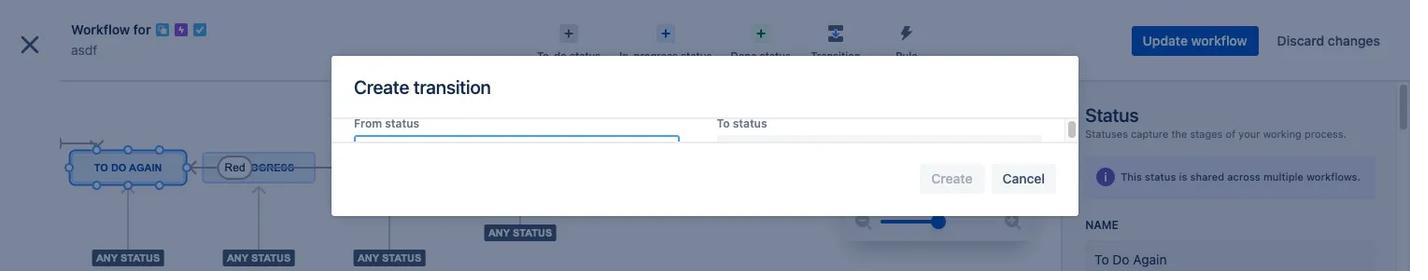 Task type: vqa. For each thing, say whether or not it's contained in the screenshot.
second You're from the top
yes



Task type: describe. For each thing, give the bounding box(es) containing it.
this status is shared across multiple workflows. button
[[1095, 166, 1364, 188]]

create transition
[[354, 77, 491, 98]]

changes
[[1328, 33, 1380, 49]]

from
[[354, 117, 382, 131]]

Zoom level range field
[[881, 204, 997, 241]]

capture
[[1131, 128, 1168, 140]]

to-do status button
[[528, 19, 610, 63]]

to do again
[[1095, 253, 1167, 268]]

in-
[[619, 49, 634, 62]]

this
[[1121, 171, 1142, 183]]

you're for you're in a team-managed project
[[23, 208, 56, 222]]

to-
[[537, 49, 554, 62]]

shared
[[1190, 171, 1224, 183]]

status for to status
[[733, 117, 767, 131]]

workflow
[[71, 21, 130, 37]]

0 horizontal spatial the
[[77, 131, 95, 145]]

to for to status
[[717, 117, 730, 131]]

status inside popup button
[[570, 49, 601, 62]]

Search field
[[1055, 11, 1242, 41]]

working
[[1263, 128, 1302, 140]]

managed
[[112, 208, 161, 222]]

info inline message image
[[1095, 166, 1117, 188]]

in-progress status button
[[610, 19, 721, 63]]

status for from status
[[385, 117, 419, 131]]

a
[[72, 208, 78, 222]]

to for to do again
[[1095, 253, 1109, 268]]

of
[[1226, 128, 1236, 140]]

cancel
[[1002, 171, 1045, 187]]

create transition dialog
[[331, 56, 1079, 261]]

asdf link
[[71, 39, 97, 62]]

upgrade button
[[23, 154, 125, 184]]

to-do status
[[537, 49, 601, 62]]

update
[[1143, 33, 1188, 49]]

process.
[[1305, 128, 1346, 140]]

rule
[[896, 49, 918, 62]]

name
[[1085, 219, 1119, 233]]

this status is shared across multiple workflows.
[[1121, 171, 1361, 183]]

transition button
[[800, 19, 871, 63]]

discard changes
[[1277, 33, 1380, 49]]

primary element
[[11, 0, 1055, 52]]

you're for you're on the free plan
[[22, 131, 58, 145]]

zoom in image
[[1002, 211, 1025, 233]]

1 vertical spatial asdf
[[56, 81, 83, 97]]

learn more button
[[82, 233, 143, 248]]

workflow
[[1191, 33, 1247, 49]]

again
[[1133, 253, 1167, 268]]

free
[[98, 131, 122, 145]]



Task type: locate. For each thing, give the bounding box(es) containing it.
0 horizontal spatial to
[[717, 117, 730, 131]]

workflow for
[[71, 21, 151, 37]]

workflows.
[[1306, 171, 1361, 183]]

to inside the create transition dialog
[[717, 117, 730, 131]]

status for this status is shared across multiple workflows.
[[1145, 171, 1176, 183]]

transition
[[811, 49, 861, 62]]

0 vertical spatial to
[[717, 117, 730, 131]]

for
[[133, 21, 151, 37]]

on
[[61, 131, 74, 145]]

rule button
[[871, 19, 942, 63]]

learn
[[82, 233, 112, 247]]

the left the stages
[[1171, 128, 1187, 140]]

stages
[[1190, 128, 1223, 140]]

status left is
[[1145, 171, 1176, 183]]

project
[[164, 208, 202, 222]]

progress
[[634, 49, 678, 62]]

multiple
[[1263, 171, 1304, 183]]

1 horizontal spatial the
[[1171, 128, 1187, 140]]

settings
[[95, 216, 143, 232]]

you're
[[22, 131, 58, 145], [23, 208, 56, 222]]

close workflow editor image
[[15, 30, 45, 60]]

you're in the workflow viewfinder, use the arrow keys to move it element
[[845, 92, 1032, 204]]

asdf down workflow
[[71, 42, 97, 58]]

done
[[731, 49, 757, 62]]

learn more
[[82, 233, 143, 247]]

2 you're from the top
[[23, 208, 56, 222]]

the inside the 'status statuses capture the stages of your working process.'
[[1171, 128, 1187, 140]]

jira software image
[[49, 15, 174, 37], [49, 15, 174, 37]]

you're on the free plan
[[22, 131, 149, 145]]

discard changes button
[[1266, 26, 1391, 56]]

banner
[[0, 0, 1410, 52]]

cancel button
[[991, 164, 1056, 194]]

to
[[717, 117, 730, 131], [1095, 253, 1109, 268]]

done status
[[731, 49, 791, 62]]

do
[[1113, 253, 1129, 268]]

across
[[1227, 171, 1260, 183]]

your
[[1239, 128, 1260, 140]]

the
[[1171, 128, 1187, 140], [77, 131, 95, 145]]

0 vertical spatial you're
[[22, 131, 58, 145]]

you're left on
[[22, 131, 58, 145]]

project
[[49, 216, 91, 232]]

you're left 'in'
[[23, 208, 56, 222]]

update workflow
[[1143, 33, 1247, 49]]

create
[[354, 77, 409, 98]]

project settings link
[[7, 206, 217, 243]]

the right on
[[77, 131, 95, 145]]

0 vertical spatial asdf
[[71, 42, 97, 58]]

update workflow button
[[1131, 26, 1258, 56]]

1 vertical spatial to
[[1095, 253, 1109, 268]]

asdf down asdf link
[[56, 81, 83, 97]]

status right do
[[570, 49, 601, 62]]

status right done
[[760, 49, 791, 62]]

status right progress
[[681, 49, 712, 62]]

you're in a team-managed project
[[23, 208, 202, 222]]

status right from
[[385, 117, 419, 131]]

status
[[570, 49, 601, 62], [681, 49, 712, 62], [760, 49, 791, 62], [385, 117, 419, 131], [733, 117, 767, 131], [1145, 171, 1176, 183]]

done status button
[[721, 19, 800, 63]]

status for done status
[[760, 49, 791, 62]]

status
[[1085, 105, 1139, 126]]

is
[[1179, 171, 1187, 183]]

project settings
[[49, 216, 143, 232]]

asdf
[[71, 42, 97, 58], [56, 81, 83, 97]]

status inside button
[[1145, 171, 1176, 183]]

discard
[[1277, 33, 1324, 49]]

team-
[[81, 208, 112, 222]]

1 you're from the top
[[22, 131, 58, 145]]

plan
[[125, 131, 149, 145]]

to status
[[717, 117, 767, 131]]

in-progress status
[[619, 49, 712, 62]]

statuses
[[1085, 128, 1128, 140]]

from status
[[354, 117, 419, 131]]

1 vertical spatial you're
[[23, 208, 56, 222]]

more
[[115, 233, 143, 247]]

do
[[554, 49, 567, 62]]

status down done
[[733, 117, 767, 131]]

transition
[[413, 77, 491, 98]]

1 horizontal spatial to
[[1095, 253, 1109, 268]]

in
[[59, 208, 68, 222]]

status statuses capture the stages of your working process.
[[1085, 105, 1346, 140]]

zoom out image
[[853, 211, 875, 233]]

upgrade
[[56, 162, 111, 176]]



